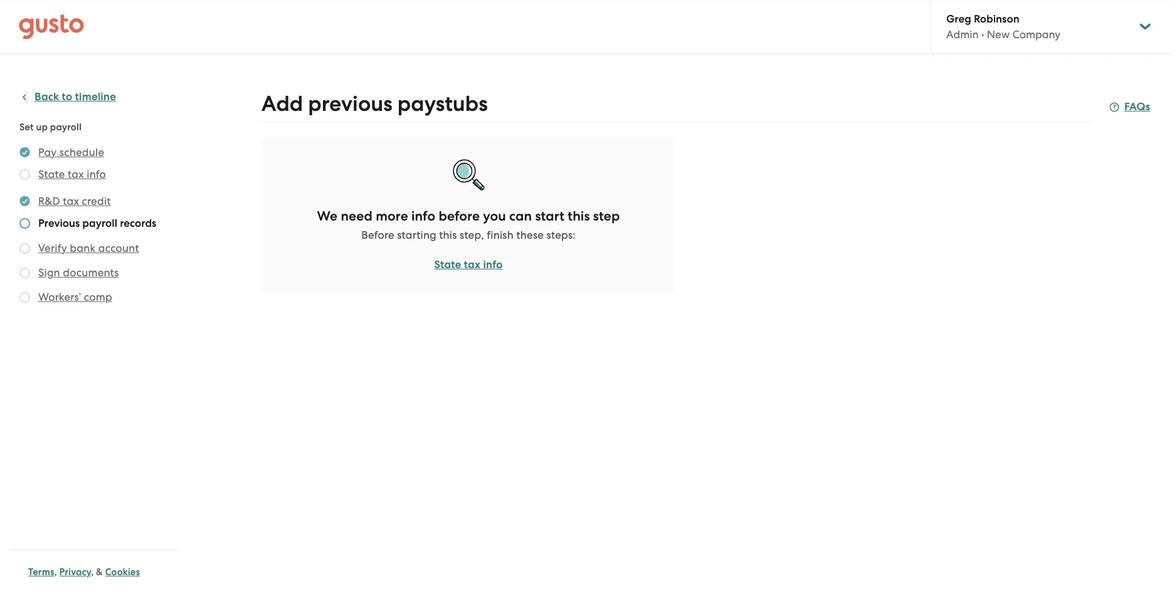 Task type: locate. For each thing, give the bounding box(es) containing it.
before
[[361, 229, 394, 241]]

check image down circle check icon
[[19, 218, 30, 229]]

terms link
[[28, 567, 54, 578]]

cookies
[[105, 567, 140, 578]]

0 horizontal spatial info
[[87, 168, 106, 181]]

you
[[483, 208, 506, 225]]

1 check image from the top
[[19, 243, 30, 254]]

0 vertical spatial check image
[[19, 169, 30, 180]]

0 horizontal spatial state tax info
[[38, 168, 106, 181]]

info inside state tax info link
[[483, 258, 503, 272]]

0 vertical spatial info
[[87, 168, 106, 181]]

,
[[54, 567, 57, 578], [91, 567, 94, 578]]

greg robinson admin • new company
[[946, 13, 1061, 41]]

2 vertical spatial info
[[483, 258, 503, 272]]

this up steps:
[[568, 208, 590, 225]]

0 vertical spatial check image
[[19, 243, 30, 254]]

tax
[[68, 168, 84, 181], [63, 195, 79, 208], [464, 258, 480, 272]]

0 vertical spatial state tax info
[[38, 168, 106, 181]]

1 vertical spatial check image
[[19, 292, 30, 303]]

1 vertical spatial state
[[434, 258, 461, 272]]

robinson
[[974, 13, 1019, 26]]

tax right r&d
[[63, 195, 79, 208]]

tax inside r&d tax credit button
[[63, 195, 79, 208]]

previous
[[308, 91, 392, 117]]

3 check image from the top
[[19, 268, 30, 278]]

, left privacy link
[[54, 567, 57, 578]]

step,
[[460, 229, 484, 241]]

2 horizontal spatial info
[[483, 258, 503, 272]]

state inside button
[[38, 168, 65, 181]]

documents
[[63, 267, 119, 279]]

1 horizontal spatial this
[[568, 208, 590, 225]]

payroll inside previous payroll records list
[[82, 217, 117, 230]]

schedule
[[59, 146, 104, 159]]

tax for state tax info button
[[68, 168, 84, 181]]

check image for workers'
[[19, 292, 30, 303]]

state tax info link
[[434, 258, 503, 273]]

info up the 'starting' at the left top of page
[[411, 208, 435, 225]]

state
[[38, 168, 65, 181], [434, 258, 461, 272]]

home image
[[19, 14, 84, 39]]

circle check image
[[19, 145, 30, 160]]

0 horizontal spatial state
[[38, 168, 65, 181]]

info for state tax info button
[[87, 168, 106, 181]]

set up payroll
[[19, 122, 82, 133]]

add
[[262, 91, 303, 117]]

r&d tax credit button
[[38, 194, 111, 209]]

check image
[[19, 169, 30, 180], [19, 218, 30, 229], [19, 268, 30, 278]]

state tax info down pay schedule
[[38, 168, 106, 181]]

info inside state tax info button
[[87, 168, 106, 181]]

payroll
[[50, 122, 82, 133], [82, 217, 117, 230]]

state tax info
[[38, 168, 106, 181], [434, 258, 503, 272]]

workers' comp button
[[38, 290, 112, 305]]

1 vertical spatial this
[[439, 229, 457, 241]]

check image for state
[[19, 169, 30, 180]]

r&d
[[38, 195, 60, 208]]

tax for state tax info link
[[464, 258, 480, 272]]

back
[[34, 90, 59, 103]]

check image left "workers'"
[[19, 292, 30, 303]]

add previous paystubs
[[262, 91, 488, 117]]

1 check image from the top
[[19, 169, 30, 180]]

state down step,
[[434, 258, 461, 272]]

sign
[[38, 267, 60, 279]]

•
[[981, 28, 984, 41]]

previous payroll records list
[[19, 145, 174, 307]]

0 horizontal spatial payroll
[[50, 122, 82, 133]]

info down schedule
[[87, 168, 106, 181]]

terms , privacy , & cookies
[[28, 567, 140, 578]]

state tax info down step,
[[434, 258, 503, 272]]

1 horizontal spatial state
[[434, 258, 461, 272]]

1 vertical spatial check image
[[19, 218, 30, 229]]

tax for r&d tax credit button
[[63, 195, 79, 208]]

paystubs
[[397, 91, 488, 117]]

payroll right up
[[50, 122, 82, 133]]

pay
[[38, 146, 57, 159]]

start
[[535, 208, 564, 225]]

back to timeline
[[34, 90, 116, 103]]

verify bank account
[[38, 242, 139, 255]]

0 vertical spatial state
[[38, 168, 65, 181]]

1 horizontal spatial payroll
[[82, 217, 117, 230]]

we
[[317, 208, 338, 225]]

tax down step,
[[464, 258, 480, 272]]

bank
[[70, 242, 96, 255]]

1 horizontal spatial ,
[[91, 567, 94, 578]]

0 vertical spatial this
[[568, 208, 590, 225]]

state tax info inside previous payroll records list
[[38, 168, 106, 181]]

1 horizontal spatial info
[[411, 208, 435, 225]]

info down finish
[[483, 258, 503, 272]]

state down pay
[[38, 168, 65, 181]]

check image
[[19, 243, 30, 254], [19, 292, 30, 303]]

tax down pay schedule
[[68, 168, 84, 181]]

this
[[568, 208, 590, 225], [439, 229, 457, 241]]

step
[[593, 208, 620, 225]]

tax inside state tax info button
[[68, 168, 84, 181]]

check image down circle check image
[[19, 169, 30, 180]]

info
[[87, 168, 106, 181], [411, 208, 435, 225], [483, 258, 503, 272]]

account
[[98, 242, 139, 255]]

2 vertical spatial check image
[[19, 268, 30, 278]]

0 horizontal spatial ,
[[54, 567, 57, 578]]

verify bank account button
[[38, 241, 139, 256]]

1 horizontal spatial state tax info
[[434, 258, 503, 272]]

1 vertical spatial state tax info
[[434, 258, 503, 272]]

1 vertical spatial tax
[[63, 195, 79, 208]]

payroll down 'credit'
[[82, 217, 117, 230]]

tax inside state tax info link
[[464, 258, 480, 272]]

1 vertical spatial info
[[411, 208, 435, 225]]

this down before
[[439, 229, 457, 241]]

check image left sign
[[19, 268, 30, 278]]

faqs button
[[1109, 100, 1150, 115]]

, left '&'
[[91, 567, 94, 578]]

1 vertical spatial payroll
[[82, 217, 117, 230]]

more
[[376, 208, 408, 225]]

circle check image
[[19, 194, 30, 209]]

2 vertical spatial tax
[[464, 258, 480, 272]]

2 check image from the top
[[19, 292, 30, 303]]

0 vertical spatial payroll
[[50, 122, 82, 133]]

0 vertical spatial tax
[[68, 168, 84, 181]]

check image left verify
[[19, 243, 30, 254]]



Task type: describe. For each thing, give the bounding box(es) containing it.
2 , from the left
[[91, 567, 94, 578]]

cookies button
[[105, 565, 140, 580]]

r&d tax credit
[[38, 195, 111, 208]]

info inside we need more info before you can start this step before starting this step, finish these steps:
[[411, 208, 435, 225]]

company
[[1012, 28, 1061, 41]]

state tax info for state tax info button
[[38, 168, 106, 181]]

sign documents button
[[38, 265, 119, 280]]

back to timeline button
[[19, 90, 116, 105]]

workers' comp
[[38, 291, 112, 304]]

previous
[[38, 217, 80, 230]]

new
[[987, 28, 1010, 41]]

state for state tax info link
[[434, 258, 461, 272]]

privacy
[[59, 567, 91, 578]]

timeline
[[75, 90, 116, 103]]

privacy link
[[59, 567, 91, 578]]

records
[[120, 217, 156, 230]]

state for state tax info button
[[38, 168, 65, 181]]

up
[[36, 122, 48, 133]]

1 , from the left
[[54, 567, 57, 578]]

admin
[[946, 28, 979, 41]]

&
[[96, 567, 103, 578]]

check image for sign
[[19, 268, 30, 278]]

greg
[[946, 13, 971, 26]]

credit
[[82, 195, 111, 208]]

2 check image from the top
[[19, 218, 30, 229]]

info for state tax info link
[[483, 258, 503, 272]]

previous payroll records
[[38, 217, 156, 230]]

we need more info before you can start this step before starting this step, finish these steps:
[[317, 208, 620, 241]]

to
[[62, 90, 72, 103]]

pay schedule button
[[38, 145, 104, 160]]

state tax info for state tax info link
[[434, 258, 503, 272]]

starting
[[397, 229, 436, 241]]

comp
[[84, 291, 112, 304]]

state tax info button
[[38, 167, 106, 182]]

faqs
[[1124, 100, 1150, 114]]

terms
[[28, 567, 54, 578]]

pay schedule
[[38, 146, 104, 159]]

sign documents
[[38, 267, 119, 279]]

check image for verify
[[19, 243, 30, 254]]

can
[[509, 208, 532, 225]]

before
[[439, 208, 480, 225]]

set
[[19, 122, 34, 133]]

finish
[[487, 229, 514, 241]]

workers'
[[38, 291, 81, 304]]

verify
[[38, 242, 67, 255]]

steps:
[[547, 229, 576, 241]]

these
[[516, 229, 544, 241]]

need
[[341, 208, 373, 225]]

0 horizontal spatial this
[[439, 229, 457, 241]]



Task type: vqa. For each thing, say whether or not it's contained in the screenshot.
rightmost No
no



